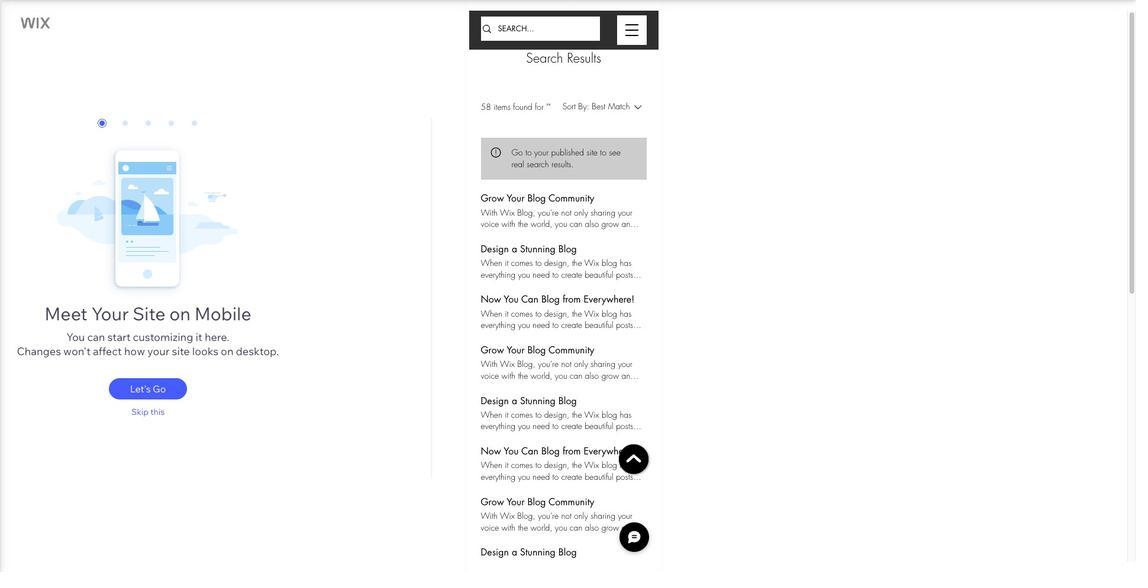Task type: vqa. For each thing, say whether or not it's contained in the screenshot.
topmost Search
no



Task type: locate. For each thing, give the bounding box(es) containing it.
can
[[100, 331, 118, 344]]

skip this
[[144, 407, 177, 418]]

meet
[[57, 303, 100, 325]]

on down here.
[[234, 345, 246, 358]]

go
[[165, 383, 179, 395]]

on up customizing
[[182, 303, 203, 325]]

your
[[160, 345, 182, 358]]

desktop.
[[249, 345, 292, 358]]

let's go
[[143, 383, 179, 395]]

skip this button
[[122, 406, 200, 418]]

meet your site on mobile you can start customizing it here. changes won't affect how your site looks on desktop.
[[30, 303, 292, 358]]

1 vertical spatial on
[[234, 345, 246, 358]]

it
[[208, 331, 215, 344]]

how
[[137, 345, 158, 358]]

1 horizontal spatial on
[[234, 345, 246, 358]]

skip
[[144, 407, 161, 418]]

on
[[182, 303, 203, 325], [234, 345, 246, 358]]

start
[[120, 331, 143, 344]]

site
[[145, 303, 178, 325]]

customizing
[[146, 331, 206, 344]]

0 horizontal spatial on
[[182, 303, 203, 325]]

site
[[185, 345, 203, 358]]



Task type: describe. For each thing, give the bounding box(es) containing it.
won't
[[76, 345, 103, 358]]

your
[[104, 303, 141, 325]]

this
[[163, 407, 177, 418]]

0 vertical spatial on
[[182, 303, 203, 325]]

you
[[79, 331, 98, 344]]

let's
[[143, 383, 163, 395]]

affect
[[106, 345, 134, 358]]

mobile
[[207, 303, 264, 325]]

changes
[[30, 345, 74, 358]]

here.
[[217, 331, 242, 344]]

let's go button
[[122, 379, 200, 400]]

looks
[[205, 345, 231, 358]]



